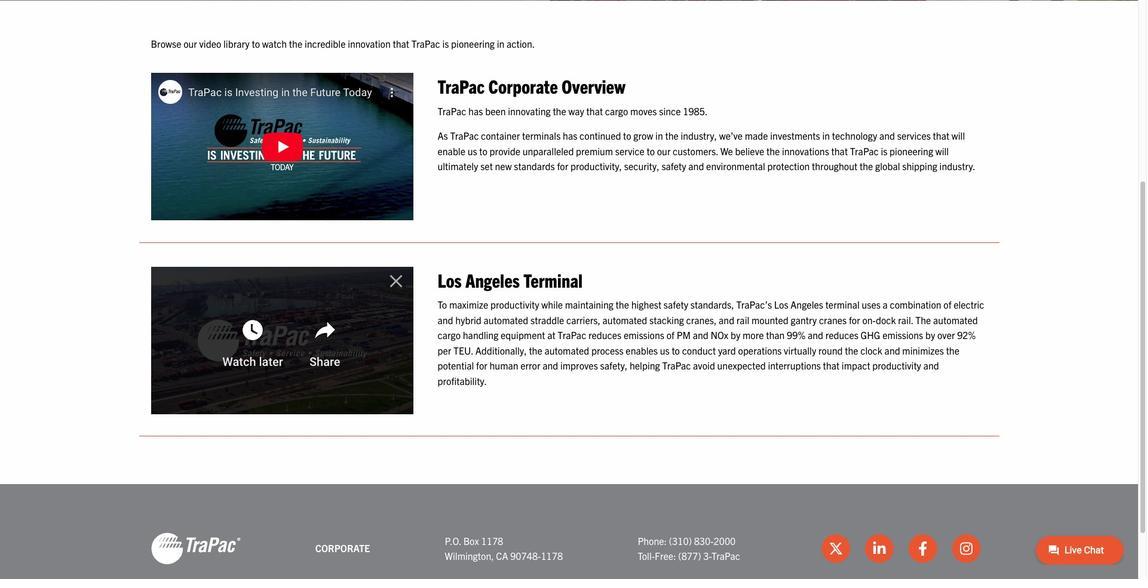 Task type: describe. For each thing, give the bounding box(es) containing it.
maximize
[[449, 299, 489, 311]]

potential
[[438, 360, 474, 372]]

(877)
[[679, 551, 702, 563]]

enable
[[438, 145, 466, 157]]

automated up over
[[934, 314, 978, 326]]

maintaining
[[565, 299, 614, 311]]

corporate inside footer
[[315, 543, 370, 555]]

92%
[[958, 330, 976, 341]]

ultimately
[[438, 160, 478, 172]]

per
[[438, 345, 451, 357]]

minimizes
[[903, 345, 944, 357]]

2 emissions from the left
[[883, 330, 924, 341]]

we
[[721, 145, 733, 157]]

to down grow
[[647, 145, 655, 157]]

0 horizontal spatial for
[[476, 360, 488, 372]]

0 vertical spatial 1178
[[482, 535, 503, 547]]

highest
[[632, 299, 662, 311]]

productivity,
[[571, 160, 622, 172]]

0 vertical spatial productivity
[[491, 299, 540, 311]]

that right services
[[933, 130, 950, 142]]

the left global
[[860, 160, 874, 172]]

1 emissions from the left
[[624, 330, 665, 341]]

0 horizontal spatial los
[[438, 268, 462, 292]]

to inside to maximize productivity while maintaining the highest safety standards, trapac's los angeles terminal uses a combination of electric and hybrid automated straddle carriers, automated stacking cranes, and rail mounted gantry cranes for on-dock rail. the automated cargo handling equipment at trapac reduces emissions of pm and nox by more than 99% and reduces ghg emissions by over 92% per teu. additionally, the automated process enables us to conduct yard operations virtually round the clock and minimizes the potential for human error and improves safety, helping trapac avoid unexpected interruptions that impact productivity and profitability.
[[672, 345, 680, 357]]

safety inside as trapac container terminals has continued to grow in the industry, we've made investments in technology and services that will enable us to provide unparalleled premium service to our customers. we believe the innovations that trapac is pioneering will ultimately set new standards for productivity, security, safety and environmental protection throughout the global shipping industry.
[[662, 160, 687, 172]]

virtually
[[784, 345, 817, 357]]

830-
[[694, 535, 714, 547]]

believe
[[735, 145, 765, 157]]

cranes,
[[687, 314, 717, 326]]

cargo inside to maximize productivity while maintaining the highest safety standards, trapac's los angeles terminal uses a combination of electric and hybrid automated straddle carriers, automated stacking cranes, and rail mounted gantry cranes for on-dock rail. the automated cargo handling equipment at trapac reduces emissions of pm and nox by more than 99% and reduces ghg emissions by over 92% per teu. additionally, the automated process enables us to conduct yard operations virtually round the clock and minimizes the potential for human error and improves safety, helping trapac avoid unexpected interruptions that impact productivity and profitability.
[[438, 330, 461, 341]]

as trapac container terminals has continued to grow in the industry, we've made investments in technology and services that will enable us to provide unparalleled premium service to our customers. we believe the innovations that trapac is pioneering will ultimately set new standards for productivity, security, safety and environmental protection throughout the global shipping industry.
[[438, 130, 976, 172]]

handling
[[463, 330, 499, 341]]

1 vertical spatial will
[[936, 145, 949, 157]]

1 vertical spatial of
[[667, 330, 675, 341]]

security,
[[625, 160, 660, 172]]

and down customers.
[[689, 160, 704, 172]]

p.o.
[[445, 535, 461, 547]]

made
[[745, 130, 768, 142]]

gantry
[[791, 314, 817, 326]]

as
[[438, 130, 448, 142]]

footer containing p.o. box 1178
[[0, 485, 1139, 580]]

2 by from the left
[[926, 330, 936, 341]]

innovating
[[508, 105, 551, 117]]

that right way
[[587, 105, 603, 117]]

additionally,
[[476, 345, 527, 357]]

and right clock
[[885, 345, 901, 357]]

provide
[[490, 145, 521, 157]]

90748-
[[511, 551, 541, 563]]

to up set
[[480, 145, 488, 157]]

to left watch
[[252, 37, 260, 49]]

continued
[[580, 130, 621, 142]]

and right error
[[543, 360, 558, 372]]

automated up equipment
[[484, 314, 529, 326]]

terminal
[[826, 299, 860, 311]]

while
[[542, 299, 563, 311]]

video
[[199, 37, 221, 49]]

a
[[883, 299, 888, 311]]

1 by from the left
[[731, 330, 741, 341]]

automated down highest on the bottom of page
[[603, 314, 648, 326]]

enables
[[626, 345, 658, 357]]

been
[[485, 105, 506, 117]]

set
[[481, 160, 493, 172]]

clock
[[861, 345, 883, 357]]

phone:
[[638, 535, 667, 547]]

investments
[[771, 130, 821, 142]]

and down gantry
[[808, 330, 824, 341]]

safety,
[[600, 360, 628, 372]]

container
[[481, 130, 520, 142]]

0 horizontal spatial pioneering
[[451, 37, 495, 49]]

mounted
[[752, 314, 789, 326]]

standards
[[514, 160, 555, 172]]

standards,
[[691, 299, 735, 311]]

the up impact at the bottom
[[845, 345, 859, 357]]

and down minimizes
[[924, 360, 940, 372]]

rail.
[[899, 314, 914, 326]]

way
[[569, 105, 585, 117]]

and down cranes,
[[693, 330, 709, 341]]

1 horizontal spatial 1178
[[541, 551, 563, 563]]

(310)
[[669, 535, 692, 547]]

straddle
[[531, 314, 564, 326]]

0 horizontal spatial in
[[497, 37, 505, 49]]

yard
[[718, 345, 736, 357]]

more
[[743, 330, 764, 341]]

0 horizontal spatial our
[[184, 37, 197, 49]]

cranes
[[819, 314, 847, 326]]

trapac has been innovating the way that cargo moves since 1985.
[[438, 105, 708, 117]]

new
[[495, 160, 512, 172]]

we've
[[720, 130, 743, 142]]

trapac's
[[737, 299, 772, 311]]

industry,
[[681, 130, 717, 142]]

unexpected
[[718, 360, 766, 372]]

ca
[[496, 551, 508, 563]]

0 vertical spatial corporate
[[489, 74, 558, 98]]

service
[[616, 145, 645, 157]]

helping
[[630, 360, 660, 372]]

teu.
[[454, 345, 473, 357]]

global
[[876, 160, 901, 172]]

avoid
[[693, 360, 715, 372]]

human
[[490, 360, 519, 372]]

the left way
[[553, 105, 567, 117]]

rail
[[737, 314, 750, 326]]

protection
[[768, 160, 810, 172]]

that right "innovation"
[[393, 37, 410, 49]]

nox
[[711, 330, 729, 341]]

environmental
[[707, 160, 766, 172]]

profitability.
[[438, 375, 487, 387]]

shipping
[[903, 160, 938, 172]]

innovations
[[782, 145, 830, 157]]

terminals
[[522, 130, 561, 142]]

main content containing trapac corporate overview
[[139, 36, 1000, 449]]



Task type: vqa. For each thing, say whether or not it's contained in the screenshot.
Browse
yes



Task type: locate. For each thing, give the bounding box(es) containing it.
1 vertical spatial 1178
[[541, 551, 563, 563]]

0 vertical spatial has
[[469, 105, 483, 117]]

library
[[224, 37, 250, 49]]

that down round
[[823, 360, 840, 372]]

emissions up enables
[[624, 330, 665, 341]]

customers.
[[673, 145, 719, 157]]

1 vertical spatial safety
[[664, 299, 689, 311]]

1 horizontal spatial angeles
[[791, 299, 824, 311]]

pioneering left action.
[[451, 37, 495, 49]]

technology
[[833, 130, 878, 142]]

and left rail
[[719, 314, 735, 326]]

in up 'innovations'
[[823, 130, 830, 142]]

impact
[[842, 360, 871, 372]]

automated
[[484, 314, 529, 326], [603, 314, 648, 326], [934, 314, 978, 326], [545, 345, 590, 357]]

0 vertical spatial of
[[944, 299, 952, 311]]

error
[[521, 360, 541, 372]]

toll-
[[638, 551, 655, 563]]

throughout
[[812, 160, 858, 172]]

for inside as trapac container terminals has continued to grow in the industry, we've made investments in technology and services that will enable us to provide unparalleled premium service to our customers. we believe the innovations that trapac is pioneering will ultimately set new standards for productivity, security, safety and environmental protection throughout the global shipping industry.
[[557, 160, 569, 172]]

is
[[443, 37, 449, 49], [881, 145, 888, 157]]

of left electric
[[944, 299, 952, 311]]

1 horizontal spatial of
[[944, 299, 952, 311]]

to up service
[[624, 130, 632, 142]]

will
[[952, 130, 966, 142], [936, 145, 949, 157]]

corporate image
[[151, 533, 241, 566]]

safety up the stacking
[[664, 299, 689, 311]]

at
[[548, 330, 556, 341]]

1 horizontal spatial los
[[775, 299, 789, 311]]

1 vertical spatial is
[[881, 145, 888, 157]]

the right watch
[[289, 37, 303, 49]]

improves
[[561, 360, 598, 372]]

0 horizontal spatial 1178
[[482, 535, 503, 547]]

since
[[659, 105, 681, 117]]

the
[[289, 37, 303, 49], [553, 105, 567, 117], [666, 130, 679, 142], [767, 145, 780, 157], [860, 160, 874, 172], [616, 299, 629, 311], [529, 345, 543, 357], [845, 345, 859, 357], [947, 345, 960, 357]]

0 horizontal spatial cargo
[[438, 330, 461, 341]]

0 vertical spatial us
[[468, 145, 477, 157]]

reduces down cranes
[[826, 330, 859, 341]]

1 vertical spatial productivity
[[873, 360, 922, 372]]

1 horizontal spatial in
[[656, 130, 663, 142]]

3-
[[704, 551, 712, 563]]

is inside as trapac container terminals has continued to grow in the industry, we've made investments in technology and services that will enable us to provide unparalleled premium service to our customers. we believe the innovations that trapac is pioneering will ultimately set new standards for productivity, security, safety and environmental protection throughout the global shipping industry.
[[881, 145, 888, 157]]

of
[[944, 299, 952, 311], [667, 330, 675, 341]]

0 vertical spatial will
[[952, 130, 966, 142]]

angeles
[[466, 268, 520, 292], [791, 299, 824, 311]]

our left video
[[184, 37, 197, 49]]

interruptions
[[768, 360, 821, 372]]

us inside to maximize productivity while maintaining the highest safety standards, trapac's los angeles terminal uses a combination of electric and hybrid automated straddle carriers, automated stacking cranes, and rail mounted gantry cranes for on-dock rail. the automated cargo handling equipment at trapac reduces emissions of pm and nox by more than 99% and reduces ghg emissions by over 92% per teu. additionally, the automated process enables us to conduct yard operations virtually round the clock and minimizes the potential for human error and improves safety, helping trapac avoid unexpected interruptions that impact productivity and profitability.
[[660, 345, 670, 357]]

1 horizontal spatial cargo
[[605, 105, 628, 117]]

0 horizontal spatial angeles
[[466, 268, 520, 292]]

cargo up per on the bottom of the page
[[438, 330, 461, 341]]

los up mounted
[[775, 299, 789, 311]]

0 vertical spatial pioneering
[[451, 37, 495, 49]]

on-
[[863, 314, 876, 326]]

the down over
[[947, 345, 960, 357]]

by right nox
[[731, 330, 741, 341]]

and
[[880, 130, 896, 142], [689, 160, 704, 172], [438, 314, 453, 326], [719, 314, 735, 326], [693, 330, 709, 341], [808, 330, 824, 341], [885, 345, 901, 357], [543, 360, 558, 372], [924, 360, 940, 372]]

0 horizontal spatial productivity
[[491, 299, 540, 311]]

0 vertical spatial los
[[438, 268, 462, 292]]

footer
[[0, 485, 1139, 580]]

pm
[[677, 330, 691, 341]]

1 vertical spatial has
[[563, 130, 578, 142]]

1 vertical spatial angeles
[[791, 299, 824, 311]]

reduces up process
[[589, 330, 622, 341]]

1 reduces from the left
[[589, 330, 622, 341]]

to down pm
[[672, 345, 680, 357]]

industry.
[[940, 160, 976, 172]]

1 horizontal spatial our
[[657, 145, 671, 157]]

productivity down clock
[[873, 360, 922, 372]]

0 vertical spatial safety
[[662, 160, 687, 172]]

trapac
[[412, 37, 440, 49], [438, 74, 485, 98], [438, 105, 467, 117], [450, 130, 479, 142], [850, 145, 879, 157], [558, 330, 587, 341], [663, 360, 691, 372], [712, 551, 741, 563]]

browse
[[151, 37, 181, 49]]

dock
[[876, 314, 896, 326]]

1 vertical spatial for
[[849, 314, 861, 326]]

round
[[819, 345, 843, 357]]

0 horizontal spatial corporate
[[315, 543, 370, 555]]

grow
[[634, 130, 654, 142]]

carriers,
[[567, 314, 601, 326]]

1178
[[482, 535, 503, 547], [541, 551, 563, 563]]

1 vertical spatial cargo
[[438, 330, 461, 341]]

1 horizontal spatial for
[[557, 160, 569, 172]]

combination
[[890, 299, 942, 311]]

1178 up the ca
[[482, 535, 503, 547]]

stacking
[[650, 314, 684, 326]]

trapac inside phone: (310) 830-2000 toll-free: (877) 3-trapac
[[712, 551, 741, 563]]

free:
[[655, 551, 676, 563]]

safety down customers.
[[662, 160, 687, 172]]

1 horizontal spatial corporate
[[489, 74, 558, 98]]

angeles up gantry
[[791, 299, 824, 311]]

pioneering inside as trapac container terminals has continued to grow in the industry, we've made investments in technology and services that will enable us to provide unparalleled premium service to our customers. we believe the innovations that trapac is pioneering will ultimately set new standards for productivity, security, safety and environmental protection throughout the global shipping industry.
[[890, 145, 934, 157]]

for left on-
[[849, 314, 861, 326]]

automated up improves
[[545, 345, 590, 357]]

1 vertical spatial our
[[657, 145, 671, 157]]

1178 right the ca
[[541, 551, 563, 563]]

process
[[592, 345, 624, 357]]

cargo
[[605, 105, 628, 117], [438, 330, 461, 341]]

emissions
[[624, 330, 665, 341], [883, 330, 924, 341]]

angeles inside to maximize productivity while maintaining the highest safety standards, trapac's los angeles terminal uses a combination of electric and hybrid automated straddle carriers, automated stacking cranes, and rail mounted gantry cranes for on-dock rail. the automated cargo handling equipment at trapac reduces emissions of pm and nox by more than 99% and reduces ghg emissions by over 92% per teu. additionally, the automated process enables us to conduct yard operations virtually round the clock and minimizes the potential for human error and improves safety, helping trapac avoid unexpected interruptions that impact productivity and profitability.
[[791, 299, 824, 311]]

main content
[[139, 36, 1000, 449]]

1985.
[[683, 105, 708, 117]]

has down trapac has been innovating the way that cargo moves since 1985.
[[563, 130, 578, 142]]

angeles up the maximize
[[466, 268, 520, 292]]

the up protection
[[767, 145, 780, 157]]

our inside as trapac container terminals has continued to grow in the industry, we've made investments in technology and services that will enable us to provide unparalleled premium service to our customers. we believe the innovations that trapac is pioneering will ultimately set new standards for productivity, security, safety and environmental protection throughout the global shipping industry.
[[657, 145, 671, 157]]

2 horizontal spatial in
[[823, 130, 830, 142]]

0 vertical spatial for
[[557, 160, 569, 172]]

for left human
[[476, 360, 488, 372]]

1 vertical spatial us
[[660, 345, 670, 357]]

1 vertical spatial pioneering
[[890, 145, 934, 157]]

2 vertical spatial for
[[476, 360, 488, 372]]

our up security,
[[657, 145, 671, 157]]

reduces
[[589, 330, 622, 341], [826, 330, 859, 341]]

los up to
[[438, 268, 462, 292]]

watch
[[262, 37, 287, 49]]

0 vertical spatial our
[[184, 37, 197, 49]]

0 horizontal spatial us
[[468, 145, 477, 157]]

services
[[898, 130, 931, 142]]

1 horizontal spatial has
[[563, 130, 578, 142]]

productivity down the los angeles terminal
[[491, 299, 540, 311]]

safety
[[662, 160, 687, 172], [664, 299, 689, 311]]

overview
[[562, 74, 626, 98]]

conduct
[[682, 345, 716, 357]]

in left action.
[[497, 37, 505, 49]]

has left "been"
[[469, 105, 483, 117]]

phone: (310) 830-2000 toll-free: (877) 3-trapac
[[638, 535, 741, 563]]

wilmington,
[[445, 551, 494, 563]]

to
[[252, 37, 260, 49], [624, 130, 632, 142], [480, 145, 488, 157], [647, 145, 655, 157], [672, 345, 680, 357]]

1 horizontal spatial us
[[660, 345, 670, 357]]

has inside as trapac container terminals has continued to grow in the industry, we've made investments in technology and services that will enable us to provide unparalleled premium service to our customers. we believe the innovations that trapac is pioneering will ultimately set new standards for productivity, security, safety and environmental protection throughout the global shipping industry.
[[563, 130, 578, 142]]

cargo left moves
[[605, 105, 628, 117]]

0 horizontal spatial is
[[443, 37, 449, 49]]

emissions down rail.
[[883, 330, 924, 341]]

that inside to maximize productivity while maintaining the highest safety standards, trapac's los angeles terminal uses a combination of electric and hybrid automated straddle carriers, automated stacking cranes, and rail mounted gantry cranes for on-dock rail. the automated cargo handling equipment at trapac reduces emissions of pm and nox by more than 99% and reduces ghg emissions by over 92% per teu. additionally, the automated process enables us to conduct yard operations virtually round the clock and minimizes the potential for human error and improves safety, helping trapac avoid unexpected interruptions that impact productivity and profitability.
[[823, 360, 840, 372]]

of left pm
[[667, 330, 675, 341]]

the left highest on the bottom of page
[[616, 299, 629, 311]]

the
[[916, 314, 932, 326]]

1 horizontal spatial emissions
[[883, 330, 924, 341]]

1 horizontal spatial reduces
[[826, 330, 859, 341]]

0 vertical spatial is
[[443, 37, 449, 49]]

2 horizontal spatial for
[[849, 314, 861, 326]]

for down unparalleled
[[557, 160, 569, 172]]

browse our video library to watch the incredible innovation that trapac is pioneering in action.
[[151, 37, 535, 49]]

equipment
[[501, 330, 545, 341]]

1 horizontal spatial will
[[952, 130, 966, 142]]

hybrid
[[456, 314, 482, 326]]

us right enable
[[468, 145, 477, 157]]

uses
[[862, 299, 881, 311]]

1 vertical spatial los
[[775, 299, 789, 311]]

that up the throughout
[[832, 145, 848, 157]]

0 horizontal spatial will
[[936, 145, 949, 157]]

unparalleled
[[523, 145, 574, 157]]

1 vertical spatial corporate
[[315, 543, 370, 555]]

0 horizontal spatial by
[[731, 330, 741, 341]]

us
[[468, 145, 477, 157], [660, 345, 670, 357]]

by left over
[[926, 330, 936, 341]]

to maximize productivity while maintaining the highest safety standards, trapac's los angeles terminal uses a combination of electric and hybrid automated straddle carriers, automated stacking cranes, and rail mounted gantry cranes for on-dock rail. the automated cargo handling equipment at trapac reduces emissions of pm and nox by more than 99% and reduces ghg emissions by over 92% per teu. additionally, the automated process enables us to conduct yard operations virtually round the clock and minimizes the potential for human error and improves safety, helping trapac avoid unexpected interruptions that impact productivity and profitability.
[[438, 299, 985, 387]]

0 vertical spatial angeles
[[466, 268, 520, 292]]

over
[[938, 330, 956, 341]]

us inside as trapac container terminals has continued to grow in the industry, we've made investments in technology and services that will enable us to provide unparalleled premium service to our customers. we believe the innovations that trapac is pioneering will ultimately set new standards for productivity, security, safety and environmental protection throughout the global shipping industry.
[[468, 145, 477, 157]]

and left services
[[880, 130, 896, 142]]

moves
[[631, 105, 657, 117]]

2000
[[714, 535, 736, 547]]

0 vertical spatial cargo
[[605, 105, 628, 117]]

p.o. box 1178 wilmington, ca 90748-1178
[[445, 535, 563, 563]]

incredible
[[305, 37, 346, 49]]

pioneering down services
[[890, 145, 934, 157]]

us right enables
[[660, 345, 670, 357]]

0 horizontal spatial of
[[667, 330, 675, 341]]

the down since
[[666, 130, 679, 142]]

2 reduces from the left
[[826, 330, 859, 341]]

0 horizontal spatial emissions
[[624, 330, 665, 341]]

1 horizontal spatial productivity
[[873, 360, 922, 372]]

to
[[438, 299, 447, 311]]

1 horizontal spatial is
[[881, 145, 888, 157]]

safety inside to maximize productivity while maintaining the highest safety standards, trapac's los angeles terminal uses a combination of electric and hybrid automated straddle carriers, automated stacking cranes, and rail mounted gantry cranes for on-dock rail. the automated cargo handling equipment at trapac reduces emissions of pm and nox by more than 99% and reduces ghg emissions by over 92% per teu. additionally, the automated process enables us to conduct yard operations virtually round the clock and minimizes the potential for human error and improves safety, helping trapac avoid unexpected interruptions that impact productivity and profitability.
[[664, 299, 689, 311]]

operations
[[739, 345, 782, 357]]

los inside to maximize productivity while maintaining the highest safety standards, trapac's los angeles terminal uses a combination of electric and hybrid automated straddle carriers, automated stacking cranes, and rail mounted gantry cranes for on-dock rail. the automated cargo handling equipment at trapac reduces emissions of pm and nox by more than 99% and reduces ghg emissions by over 92% per teu. additionally, the automated process enables us to conduct yard operations virtually round the clock and minimizes the potential for human error and improves safety, helping trapac avoid unexpected interruptions that impact productivity and profitability.
[[775, 299, 789, 311]]

pioneering
[[451, 37, 495, 49], [890, 145, 934, 157]]

in right grow
[[656, 130, 663, 142]]

the up error
[[529, 345, 543, 357]]

action.
[[507, 37, 535, 49]]

1 horizontal spatial pioneering
[[890, 145, 934, 157]]

0 horizontal spatial reduces
[[589, 330, 622, 341]]

than
[[766, 330, 785, 341]]

los angeles terminal
[[438, 268, 583, 292]]

1 horizontal spatial by
[[926, 330, 936, 341]]

0 horizontal spatial has
[[469, 105, 483, 117]]

terminal
[[524, 268, 583, 292]]

has
[[469, 105, 483, 117], [563, 130, 578, 142]]

box
[[464, 535, 479, 547]]

corporate
[[489, 74, 558, 98], [315, 543, 370, 555]]

and down to
[[438, 314, 453, 326]]



